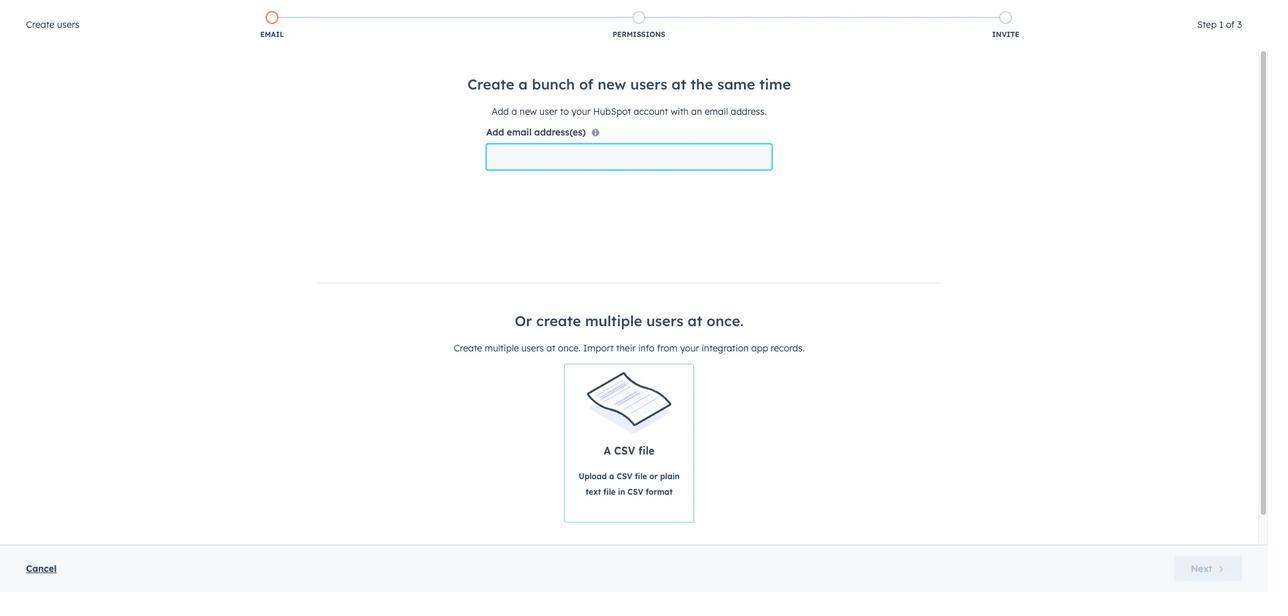Task type: locate. For each thing, give the bounding box(es) containing it.
time
[[759, 75, 791, 94]]

csv
[[614, 445, 635, 458], [617, 472, 633, 482], [628, 488, 643, 498]]

seat element
[[479, 235, 673, 282]]

from up the new
[[468, 123, 488, 135]]

a inside upload a csv file or plain text file in csv format
[[609, 472, 614, 482]]

your
[[572, 106, 591, 118], [491, 123, 510, 135], [680, 343, 699, 355]]

add up the new
[[486, 127, 504, 138]]

link opens in a new window image
[[718, 123, 727, 138]]

Search HubSpot search field
[[1076, 27, 1235, 49]]

0 horizontal spatial email
[[507, 127, 532, 138]]

1 horizontal spatial email
[[705, 106, 728, 118]]

new
[[598, 75, 626, 94], [520, 106, 537, 118], [220, 123, 237, 135]]

new up account. at top left
[[520, 106, 537, 118]]

a right upload
[[609, 472, 614, 482]]

list
[[89, 8, 1189, 42]]

1 horizontal spatial user
[[539, 106, 558, 118]]

1
[[1219, 19, 1223, 31]]

1 horizontal spatial of
[[1226, 19, 1235, 31]]

0 vertical spatial from
[[468, 123, 488, 135]]

1 vertical spatial your
[[491, 123, 510, 135]]

file up 'or'
[[638, 445, 655, 458]]

menu item
[[994, 0, 997, 21], [1120, 0, 1243, 21]]

Search name or email address search field
[[192, 180, 381, 204]]

users
[[57, 19, 80, 31], [630, 75, 667, 94], [443, 123, 465, 135], [646, 312, 683, 331], [521, 343, 544, 355]]

of right "bunch"
[[579, 75, 593, 94]]

permissions,
[[334, 123, 387, 135]]

bunch
[[532, 75, 575, 94]]

1 vertical spatial import
[[21, 538, 51, 550]]

csv right a
[[614, 445, 635, 458]]

0 horizontal spatial from
[[468, 123, 488, 135]]

email right an
[[705, 106, 728, 118]]

app
[[751, 343, 768, 355]]

email left address(es)
[[507, 127, 532, 138]]

2 vertical spatial a
[[609, 472, 614, 482]]

upload a csv file or plain text file in csv format
[[579, 472, 680, 498]]

add
[[492, 106, 509, 118], [486, 127, 504, 138]]

permissions
[[613, 30, 665, 39]]

2 vertical spatial your
[[680, 343, 699, 355]]

csv up in
[[617, 472, 633, 482]]

create inside heading
[[26, 19, 54, 31]]

at left the at the top
[[672, 75, 686, 94]]

column header
[[219, 206, 479, 235], [479, 206, 674, 235], [673, 206, 966, 235], [966, 206, 1161, 235]]

a for upload
[[609, 472, 614, 482]]

create users heading
[[26, 17, 80, 32]]

hubspot
[[593, 106, 631, 118]]

cancel
[[26, 564, 57, 575]]

learn more about user permissions link
[[552, 123, 729, 138]]

multiple
[[585, 312, 642, 331], [485, 343, 519, 355]]

1 horizontal spatial at
[[672, 75, 686, 94]]

0 horizontal spatial of
[[579, 75, 593, 94]]

None text field
[[486, 144, 772, 170]]

upgrade image
[[935, 6, 946, 18]]

2 horizontal spatial new
[[598, 75, 626, 94]]

next
[[1191, 564, 1212, 575]]

1 horizontal spatial multiple
[[585, 312, 642, 331]]

file left in
[[603, 488, 616, 498]]

file left 'or'
[[635, 472, 647, 482]]

new up hubspot
[[598, 75, 626, 94]]

text
[[586, 488, 601, 498]]

user down account
[[637, 123, 656, 135]]

1 vertical spatial new
[[520, 106, 537, 118]]

create a bunch of new users at the same time
[[467, 75, 791, 94]]

info
[[638, 343, 655, 355]]

user right 'customize'
[[313, 123, 331, 135]]

a for create
[[519, 75, 528, 94]]

new left users,
[[220, 123, 237, 135]]

import & export link
[[13, 532, 136, 556]]

at up integration
[[688, 312, 702, 331]]

invite list item
[[822, 8, 1189, 42]]

from
[[468, 123, 488, 135], [657, 343, 678, 355]]

learn
[[552, 123, 578, 135]]

of
[[1226, 19, 1235, 31], [579, 75, 593, 94]]

csv right in
[[628, 488, 643, 498]]

navigation
[[189, 69, 315, 101]]

at down create
[[546, 343, 555, 355]]

1 vertical spatial add
[[486, 127, 504, 138]]

0 vertical spatial your
[[572, 106, 591, 118]]

user for add
[[539, 106, 558, 118]]

a up account. at top left
[[511, 106, 517, 118]]

1 horizontal spatial menu item
[[1120, 0, 1243, 21]]

your left integration
[[680, 343, 699, 355]]

None checkbox
[[564, 364, 694, 524]]

account
[[634, 106, 668, 118]]

import left &
[[21, 538, 51, 550]]

1 horizontal spatial your
[[572, 106, 591, 118]]

1 horizontal spatial import
[[583, 343, 614, 355]]

menu item up search hubspot search field
[[1120, 0, 1243, 21]]

integration
[[702, 343, 749, 355]]

1 vertical spatial at
[[688, 312, 702, 331]]

1 horizontal spatial new
[[520, 106, 537, 118]]

to
[[560, 106, 569, 118]]

create
[[536, 312, 581, 331]]

a for add
[[511, 106, 517, 118]]

user for learn
[[637, 123, 656, 135]]

an
[[691, 106, 702, 118]]

users inside create users heading
[[57, 19, 80, 31]]

from right info
[[657, 343, 678, 355]]

2 horizontal spatial a
[[609, 472, 614, 482]]

0 vertical spatial of
[[1226, 19, 1235, 31]]

0 vertical spatial at
[[672, 75, 686, 94]]

0 horizontal spatial a
[[511, 106, 517, 118]]

at
[[672, 75, 686, 94], [688, 312, 702, 331], [546, 343, 555, 355]]

permissions
[[659, 123, 713, 135]]

email
[[260, 30, 284, 39]]

1 horizontal spatial once.
[[707, 312, 744, 331]]

2 horizontal spatial at
[[688, 312, 702, 331]]

1 vertical spatial a
[[511, 106, 517, 118]]

import left "their" at the bottom of page
[[583, 343, 614, 355]]

create new users, customize user permissions, and remove users from your account.
[[189, 123, 552, 135]]

create
[[26, 19, 54, 31], [467, 75, 514, 94], [189, 123, 217, 135], [454, 343, 482, 355]]

create for create multiple users at once. import their info from your integration app records.
[[454, 343, 482, 355]]

file
[[638, 445, 655, 458], [635, 472, 647, 482], [603, 488, 616, 498]]

a left "bunch"
[[519, 75, 528, 94]]

once. up integration
[[707, 312, 744, 331]]

with
[[671, 106, 689, 118]]

0 vertical spatial multiple
[[585, 312, 642, 331]]

add a new user to your hubspot account with an email address.
[[492, 106, 767, 118]]

1 horizontal spatial from
[[657, 343, 678, 355]]

import
[[583, 343, 614, 355], [21, 538, 51, 550]]

audit logs link
[[13, 556, 136, 581]]

email list item
[[89, 8, 456, 42]]

2 vertical spatial csv
[[628, 488, 643, 498]]

multiple down or
[[485, 343, 519, 355]]

a
[[519, 75, 528, 94], [511, 106, 517, 118], [609, 472, 614, 482]]

multiple up "their" at the bottom of page
[[585, 312, 642, 331]]

once.
[[707, 312, 744, 331], [558, 343, 581, 355]]

of right the 1
[[1226, 19, 1235, 31]]

your up the new
[[491, 123, 510, 135]]

0 vertical spatial add
[[492, 106, 509, 118]]

or create multiple users at once.
[[515, 312, 744, 331]]

1 vertical spatial once.
[[558, 343, 581, 355]]

1 vertical spatial of
[[579, 75, 593, 94]]

0 horizontal spatial new
[[220, 123, 237, 135]]

create for create a bunch of new users at the same time
[[467, 75, 514, 94]]

your right to
[[572, 106, 591, 118]]

0 vertical spatial file
[[638, 445, 655, 458]]

1 vertical spatial multiple
[[485, 343, 519, 355]]

0 vertical spatial email
[[705, 106, 728, 118]]

add up add email address(es)
[[492, 106, 509, 118]]

2 column header from the left
[[479, 206, 674, 235]]

1 horizontal spatial a
[[519, 75, 528, 94]]

0 horizontal spatial menu item
[[994, 0, 997, 21]]

0 vertical spatial a
[[519, 75, 528, 94]]

2 menu item from the left
[[1120, 0, 1243, 21]]

create multiple users at once. import their info from your integration app records.
[[454, 343, 805, 355]]

2 vertical spatial at
[[546, 343, 555, 355]]

upload
[[579, 472, 607, 482]]

dialog
[[0, 0, 1268, 593]]

menu item left calling icon popup button in the top of the page
[[994, 0, 997, 21]]

plain
[[660, 472, 680, 482]]

cancel button
[[26, 562, 57, 577]]

email
[[705, 106, 728, 118], [507, 127, 532, 138]]

name image
[[235, 247, 256, 268]]

0 horizontal spatial multiple
[[485, 343, 519, 355]]

once. down create
[[558, 343, 581, 355]]

0 horizontal spatial user
[[313, 123, 331, 135]]

0 vertical spatial csv
[[614, 445, 635, 458]]

user left to
[[539, 106, 558, 118]]

list containing email
[[89, 8, 1189, 42]]

2 horizontal spatial user
[[637, 123, 656, 135]]

1 vertical spatial file
[[635, 472, 647, 482]]

user
[[539, 106, 558, 118], [313, 123, 331, 135], [637, 123, 656, 135]]



Task type: describe. For each thing, give the bounding box(es) containing it.
create for create users
[[26, 19, 54, 31]]

0 horizontal spatial once.
[[558, 343, 581, 355]]

new
[[481, 152, 497, 160]]

export
[[63, 538, 91, 550]]

step
[[1197, 19, 1217, 31]]

or
[[649, 472, 658, 482]]

2 vertical spatial file
[[603, 488, 616, 498]]

1 vertical spatial email
[[507, 127, 532, 138]]

same
[[717, 75, 755, 94]]

1 column header from the left
[[219, 206, 479, 235]]

2 horizontal spatial your
[[680, 343, 699, 355]]

3 column header from the left
[[673, 206, 966, 235]]

create for create new users, customize user permissions, and remove users from your account.
[[189, 123, 217, 135]]

pagination navigation
[[615, 297, 733, 314]]

0 vertical spatial new
[[598, 75, 626, 94]]

in
[[618, 488, 625, 498]]

their
[[616, 343, 636, 355]]

address.
[[731, 106, 767, 118]]

0 horizontal spatial at
[[546, 343, 555, 355]]

main team element
[[966, 235, 1160, 282]]

records.
[[771, 343, 805, 355]]

customize
[[267, 123, 310, 135]]

permissions list item
[[456, 8, 822, 42]]

about
[[607, 123, 634, 135]]

next button
[[1175, 556, 1242, 582]]

upgrade menu
[[926, 0, 1243, 21]]

none checkbox containing a csv file
[[564, 364, 694, 524]]

calling icon button
[[998, 2, 1020, 19]]

remove
[[408, 123, 440, 135]]

2 vertical spatial new
[[220, 123, 237, 135]]

audit
[[21, 563, 43, 575]]

1 vertical spatial from
[[657, 343, 678, 355]]

name element
[[219, 235, 479, 282]]

a csv file
[[604, 445, 655, 458]]

close image
[[1242, 16, 1253, 26]]

add for add a new user to your hubspot account with an email address.
[[492, 106, 509, 118]]

the
[[691, 75, 713, 94]]

1 vertical spatial csv
[[617, 472, 633, 482]]

dialog containing create a bunch of new users at the same time
[[0, 0, 1268, 593]]

audit logs
[[21, 563, 66, 575]]

0 vertical spatial once.
[[707, 312, 744, 331]]

0 vertical spatial import
[[583, 343, 614, 355]]

3
[[1237, 19, 1242, 31]]

learn more about user permissions
[[552, 123, 716, 135]]

upgrade
[[949, 6, 985, 17]]

logs
[[46, 563, 66, 575]]

invite
[[992, 30, 1020, 39]]

add for add email address(es)
[[486, 127, 504, 138]]

calling icon image
[[1004, 5, 1015, 17]]

address(es)
[[534, 127, 586, 138]]

access element
[[673, 235, 966, 282]]

&
[[54, 538, 60, 550]]

step 1 of 3
[[1197, 19, 1242, 31]]

account.
[[512, 123, 549, 135]]

or
[[515, 312, 532, 331]]

0 horizontal spatial import
[[21, 538, 51, 550]]

more
[[581, 123, 604, 135]]

4 column header from the left
[[966, 206, 1161, 235]]

and
[[389, 123, 406, 135]]

create users
[[26, 19, 80, 31]]

a
[[604, 445, 611, 458]]

users,
[[240, 123, 265, 135]]

add email address(es)
[[486, 127, 586, 138]]

1 menu item from the left
[[994, 0, 997, 21]]

0 horizontal spatial your
[[491, 123, 510, 135]]

format
[[646, 488, 673, 498]]

import & export
[[21, 538, 91, 550]]



Task type: vqa. For each thing, say whether or not it's contained in the screenshot.
the of to the left
yes



